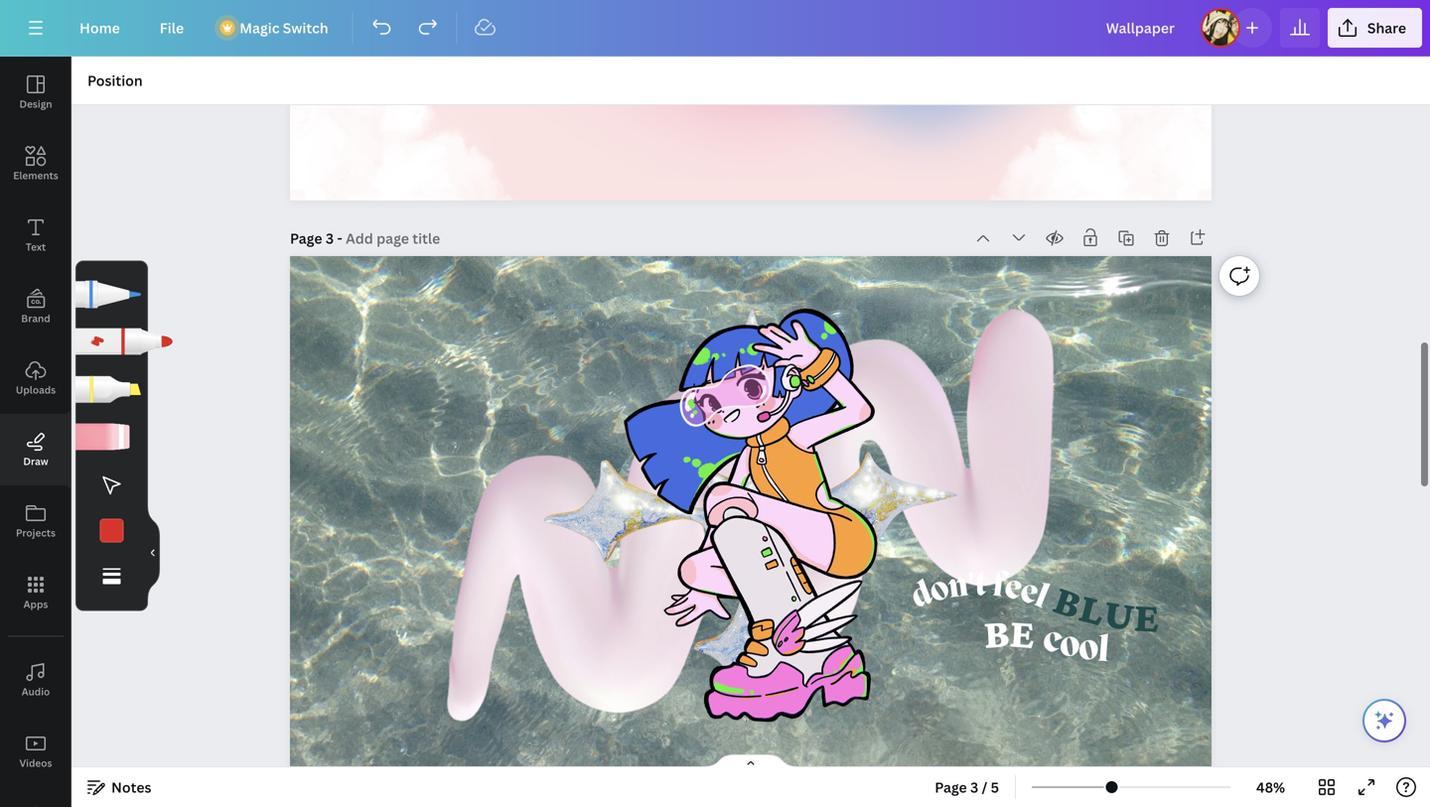 Task type: describe. For each thing, give the bounding box(es) containing it.
home
[[79, 18, 120, 37]]

draw button
[[0, 414, 72, 486]]

design button
[[0, 57, 72, 128]]

draw
[[23, 455, 48, 468]]

magic switch
[[240, 18, 328, 37]]

notes button
[[79, 772, 159, 803]]

notes
[[111, 778, 151, 797]]

page for page 3 / 5
[[935, 778, 967, 797]]

file
[[160, 18, 184, 37]]

48% button
[[1238, 772, 1303, 803]]

page 3 / 5 button
[[927, 772, 1007, 803]]

48%
[[1256, 778, 1285, 797]]

page for page 3 -
[[290, 229, 322, 248]]

audio button
[[0, 645, 72, 716]]

file button
[[144, 8, 200, 48]]

elements button
[[0, 128, 72, 200]]

share
[[1367, 18, 1406, 37]]

videos button
[[0, 716, 72, 788]]

elements
[[13, 169, 58, 182]]

page 3 / 5
[[935, 778, 999, 797]]

brand
[[21, 312, 50, 325]]

brand button
[[0, 271, 72, 343]]

/
[[982, 778, 987, 797]]

uploads button
[[0, 343, 72, 414]]

show pages image
[[703, 754, 798, 770]]

home link
[[64, 8, 136, 48]]



Task type: vqa. For each thing, say whether or not it's contained in the screenshot.
Home
yes



Task type: locate. For each thing, give the bounding box(es) containing it.
share button
[[1328, 8, 1422, 48]]

3 for /
[[970, 778, 978, 797]]

audio
[[22, 685, 50, 699]]

-
[[337, 229, 342, 248]]

videos
[[19, 757, 52, 770]]

1 horizontal spatial 3
[[970, 778, 978, 797]]

5
[[991, 778, 999, 797]]

page left -
[[290, 229, 322, 248]]

page 3 -
[[290, 229, 346, 248]]

#e7191f image
[[100, 519, 124, 543], [100, 519, 124, 543]]

0 horizontal spatial page
[[290, 229, 322, 248]]

1 horizontal spatial page
[[935, 778, 967, 797]]

magic switch button
[[208, 8, 344, 48]]

design
[[19, 97, 52, 111]]

switch
[[283, 18, 328, 37]]

3 left "/"
[[970, 778, 978, 797]]

page
[[290, 229, 322, 248], [935, 778, 967, 797]]

Design title text field
[[1090, 8, 1193, 48]]

text button
[[0, 200, 72, 271]]

1 vertical spatial page
[[935, 778, 967, 797]]

Page title text field
[[346, 228, 442, 248]]

hide image
[[147, 505, 160, 601]]

uploads
[[16, 383, 56, 397]]

text
[[26, 240, 46, 254]]

canva assistant image
[[1372, 709, 1396, 733]]

0 vertical spatial page
[[290, 229, 322, 248]]

magic
[[240, 18, 280, 37]]

apps button
[[0, 557, 72, 629]]

0 vertical spatial 3
[[326, 229, 334, 248]]

side panel tab list
[[0, 57, 72, 807]]

page left "/"
[[935, 778, 967, 797]]

0 horizontal spatial 3
[[326, 229, 334, 248]]

position button
[[79, 65, 151, 96]]

1 vertical spatial 3
[[970, 778, 978, 797]]

3 inside button
[[970, 778, 978, 797]]

page inside page 3 / 5 button
[[935, 778, 967, 797]]

3
[[326, 229, 334, 248], [970, 778, 978, 797]]

3 left -
[[326, 229, 334, 248]]

main menu bar
[[0, 0, 1430, 57]]

position
[[87, 71, 143, 90]]

projects button
[[0, 486, 72, 557]]

3 for -
[[326, 229, 334, 248]]

apps
[[23, 598, 48, 611]]

projects
[[16, 526, 56, 540]]



